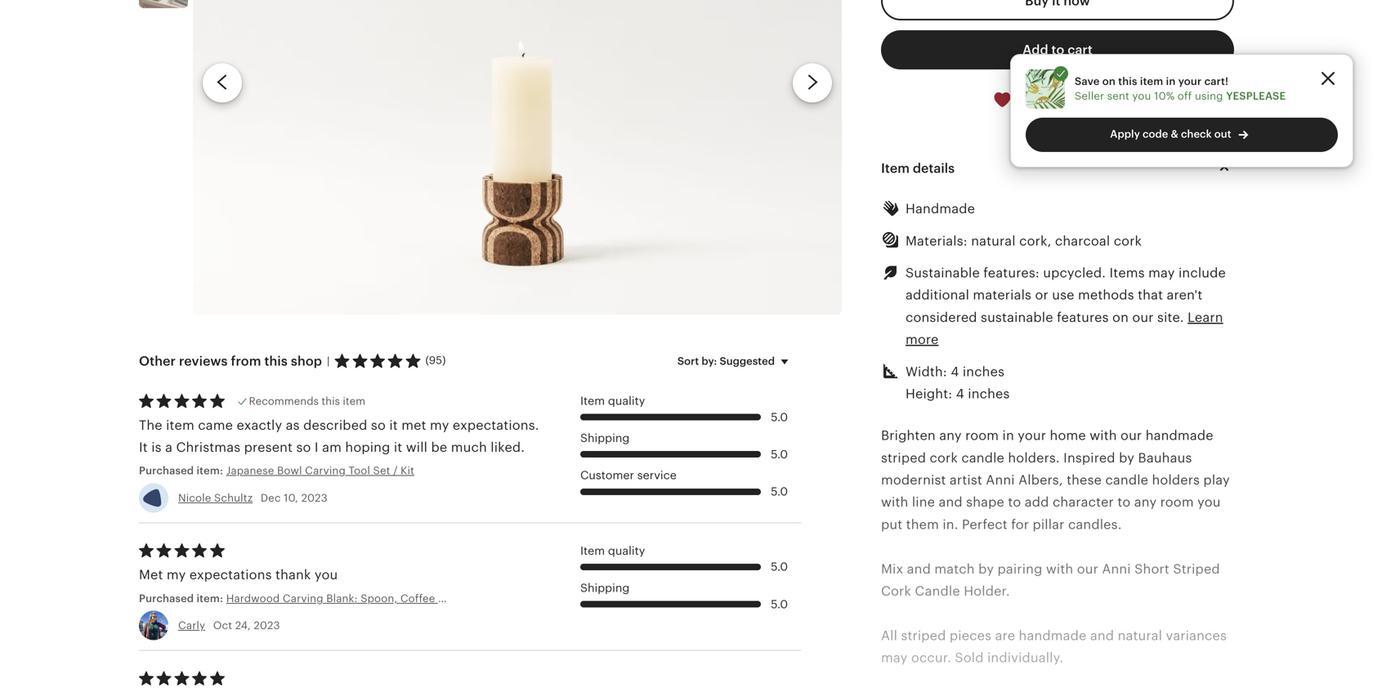 Task type: describe. For each thing, give the bounding box(es) containing it.
shipping for the item came exactly as described so it met my expectations. it is a christmas present so i am hoping it will be much liked.
[[580, 432, 630, 445]]

quality for the item came exactly as described so it met my expectations. it is a christmas present so i am hoping it will be much liked.
[[608, 395, 645, 407]]

that
[[1138, 288, 1163, 303]]

and left butter
[[475, 593, 494, 605]]

all
[[881, 628, 898, 643]]

for
[[1011, 517, 1029, 532]]

use
[[1052, 288, 1075, 303]]

mix
[[881, 562, 903, 577]]

upcycled.
[[1043, 266, 1106, 280]]

methods
[[1078, 288, 1134, 303]]

be
[[431, 440, 447, 455]]

materials:
[[906, 234, 968, 248]]

item for the item came exactly as described so it met my expectations. it is a christmas present so i am hoping it will be much liked.
[[580, 395, 605, 407]]

coffee
[[400, 593, 435, 605]]

holders
[[1152, 473, 1200, 488]]

item inside save on this item in your cart! seller sent you 10% off using yesplease
[[1140, 75, 1163, 87]]

2 vertical spatial you
[[315, 568, 338, 583]]

am
[[322, 440, 342, 455]]

apply code & check out
[[1110, 128, 1231, 140]]

1 5.0 from the top
[[771, 411, 788, 424]]

dec
[[261, 492, 281, 504]]

purchased for item
[[139, 465, 194, 477]]

occur.
[[911, 651, 951, 665]]

item: for expectations
[[197, 593, 223, 605]]

2 horizontal spatial to
[[1118, 495, 1131, 510]]

it
[[139, 440, 148, 455]]

knife
[[532, 593, 558, 605]]

by inside mix and match by pairing with our anni short striped cork candle holder.
[[978, 562, 994, 577]]

perfect
[[962, 517, 1008, 532]]

0 vertical spatial carving
[[305, 465, 346, 477]]

described
[[303, 418, 367, 433]]

sort by: suggested
[[677, 355, 775, 367]]

1 vertical spatial it
[[394, 440, 402, 455]]

code
[[1143, 128, 1168, 140]]

1 vertical spatial with
[[881, 495, 908, 510]]

aren't
[[1167, 288, 1203, 303]]

bauhaus
[[1138, 451, 1192, 465]]

holder.
[[964, 584, 1010, 599]]

features:
[[984, 266, 1040, 280]]

you inside save on this item in your cart! seller sent you 10% off using yesplease
[[1132, 90, 1151, 102]]

nicole schultz dec 10, 2023
[[178, 492, 328, 504]]

height:
[[906, 387, 952, 401]]

1 vertical spatial any
[[1134, 495, 1157, 510]]

our inside the sustainable features: upcycled. items may include additional materials or use methods that aren't considered sustainable features on our site.
[[1132, 310, 1154, 325]]

learn
[[1188, 310, 1223, 325]]

or
[[1035, 288, 1049, 303]]

sustainable features: upcycled. items may include additional materials or use methods that aren't considered sustainable features on our site.
[[906, 266, 1226, 325]]

this inside save on this item in your cart! seller sent you 10% off using yesplease
[[1118, 75, 1137, 87]]

width: 4 inches height: 4 inches
[[906, 364, 1010, 401]]

shape
[[966, 495, 1005, 510]]

sort
[[677, 355, 699, 367]]

width:
[[906, 364, 947, 379]]

your inside brighten any room in your home with our handmade striped cork candle holders. inspired by bauhaus modernist artist anni albers, these candle holders play with line and shape to add character to any room you put them in. perfect for pillar candles.
[[1018, 428, 1046, 443]]

1 vertical spatial so
[[296, 440, 311, 455]]

0 vertical spatial any
[[939, 428, 962, 443]]

features
[[1057, 310, 1109, 325]]

add
[[1025, 495, 1049, 510]]

artist
[[950, 473, 982, 488]]

and inside mix and match by pairing with our anni short striped cork candle holder.
[[907, 562, 931, 577]]

anni inside mix and match by pairing with our anni short striped cork candle holder.
[[1102, 562, 1131, 577]]

christmas
[[176, 440, 240, 455]]

are
[[995, 628, 1015, 643]]

item quality for the item came exactly as described so it met my expectations. it is a christmas present so i am hoping it will be much liked.
[[580, 395, 645, 407]]

cart
[[1068, 42, 1093, 57]]

line
[[912, 495, 935, 510]]

our inside brighten any room in your home with our handmade striped cork candle holders. inspired by bauhaus modernist artist anni albers, these candle holders play with line and shape to add character to any room you put them in. perfect for pillar candles.
[[1121, 428, 1142, 443]]

1 vertical spatial room
[[1160, 495, 1194, 510]]

is
[[151, 440, 162, 455]]

0 vertical spatial room
[[965, 428, 999, 443]]

in inside brighten any room in your home with our handmade striped cork candle holders. inspired by bauhaus modernist artist anni albers, these candle holders play with line and shape to add character to any room you put them in. perfect for pillar candles.
[[1003, 428, 1014, 443]]

5 5.0 from the top
[[771, 598, 788, 611]]

by inside brighten any room in your home with our handmade striped cork candle holders. inspired by bauhaus modernist artist anni albers, these candle holders play with line and shape to add character to any room you put them in. perfect for pillar candles.
[[1119, 451, 1135, 465]]

individually.
[[987, 651, 1064, 665]]

1 vertical spatial carving
[[283, 593, 323, 605]]

tool
[[349, 465, 370, 477]]

0 vertical spatial natural
[[971, 234, 1016, 248]]

0 horizontal spatial to
[[1008, 495, 1021, 510]]

recommends this item
[[249, 395, 366, 407]]

inspired
[[1064, 451, 1115, 465]]

pairing
[[998, 562, 1043, 577]]

1 vertical spatial inches
[[968, 387, 1010, 401]]

and inside brighten any room in your home with our handmade striped cork candle holders. inspired by bauhaus modernist artist anni albers, these candle holders play with line and shape to add character to any room you put them in. perfect for pillar candles.
[[939, 495, 963, 510]]

0 vertical spatial so
[[371, 418, 386, 433]]

include
[[1179, 266, 1226, 280]]

expectations
[[189, 568, 272, 583]]

24,
[[235, 620, 251, 632]]

add to cart
[[1023, 42, 1093, 57]]

short
[[1135, 562, 1170, 577]]

3 5.0 from the top
[[771, 485, 788, 498]]

variances
[[1166, 628, 1227, 643]]

with inside mix and match by pairing with our anni short striped cork candle holder.
[[1046, 562, 1073, 577]]

nicole
[[178, 492, 211, 504]]

present
[[244, 440, 293, 455]]

2 5.0 from the top
[[771, 448, 788, 461]]

in.
[[943, 517, 958, 532]]

0 vertical spatial inches
[[963, 364, 1005, 379]]

handmade inside brighten any room in your home with our handmade striped cork candle holders. inspired by bauhaus modernist artist anni albers, these candle holders play with line and shape to add character to any room you put them in. perfect for pillar candles.
[[1146, 428, 1213, 443]]

met
[[402, 418, 426, 433]]

on inside the sustainable features: upcycled. items may include additional materials or use methods that aren't considered sustainable features on our site.
[[1112, 310, 1129, 325]]

item quality for met my expectations thank you
[[580, 545, 645, 557]]

charcoal
[[1055, 234, 1110, 248]]

2 horizontal spatial with
[[1090, 428, 1117, 443]]

thank
[[275, 568, 311, 583]]

0 vertical spatial 2023
[[301, 492, 328, 504]]

hardwood carving blank: spoon, coffee spoon and butter knife link
[[226, 591, 558, 606]]

10%
[[1154, 90, 1175, 102]]

pieces
[[950, 628, 992, 643]]

anni inside brighten any room in your home with our handmade striped cork candle holders. inspired by bauhaus modernist artist anni albers, these candle holders play with line and shape to add character to any room you put them in. perfect for pillar candles.
[[986, 473, 1015, 488]]

candles.
[[1068, 517, 1122, 532]]

our inside mix and match by pairing with our anni short striped cork candle holder.
[[1077, 562, 1098, 577]]

items
[[1110, 266, 1145, 280]]

brighten any room in your home with our handmade striped cork candle holders. inspired by bauhaus modernist artist anni albers, these candle holders play with line and shape to add character to any room you put them in. perfect for pillar candles.
[[881, 428, 1230, 532]]

in inside save on this item in your cart! seller sent you 10% off using yesplease
[[1166, 75, 1176, 87]]

bowl
[[277, 465, 302, 477]]

apply code & check out link
[[1026, 118, 1338, 152]]

shipping for met my expectations thank you
[[580, 582, 630, 595]]

item inside dropdown button
[[881, 161, 910, 176]]

carly
[[178, 620, 205, 632]]

much
[[451, 440, 487, 455]]



Task type: vqa. For each thing, say whether or not it's contained in the screenshot.
code
yes



Task type: locate. For each thing, give the bounding box(es) containing it.
your inside save on this item in your cart! seller sent you 10% off using yesplease
[[1178, 75, 1202, 87]]

2 item quality from the top
[[580, 545, 645, 557]]

0 vertical spatial our
[[1132, 310, 1154, 325]]

&
[[1171, 128, 1179, 140]]

off
[[1178, 90, 1192, 102]]

my right met
[[167, 568, 186, 583]]

4
[[951, 364, 959, 379], [956, 387, 964, 401]]

1 vertical spatial our
[[1121, 428, 1142, 443]]

0 vertical spatial item
[[1140, 75, 1163, 87]]

handmade
[[906, 202, 975, 216]]

anni medium striped cork candle holder image 1 image
[[193, 0, 842, 315]]

item: for came
[[197, 465, 223, 477]]

0 vertical spatial this
[[1118, 75, 1137, 87]]

recommends
[[249, 395, 319, 407]]

0 vertical spatial may
[[1148, 266, 1175, 280]]

candle up the artist
[[961, 451, 1005, 465]]

purchased down a
[[139, 465, 194, 477]]

as
[[286, 418, 300, 433]]

4 right 'width:'
[[951, 364, 959, 379]]

1 horizontal spatial anni
[[1102, 562, 1131, 577]]

item left details
[[881, 161, 910, 176]]

other
[[139, 354, 176, 369]]

striped inside all striped pieces are handmade and natural variances may occur. sold individually.
[[901, 628, 946, 643]]

2 shipping from the top
[[580, 582, 630, 595]]

any down holders at the right bottom
[[1134, 495, 1157, 510]]

1 vertical spatial 4
[[956, 387, 964, 401]]

2 horizontal spatial this
[[1118, 75, 1137, 87]]

1 horizontal spatial may
[[1148, 266, 1175, 280]]

cork
[[881, 584, 911, 599]]

your up off
[[1178, 75, 1202, 87]]

0 vertical spatial on
[[1102, 75, 1116, 87]]

anni left short
[[1102, 562, 1131, 577]]

out
[[1214, 128, 1231, 140]]

0 vertical spatial with
[[1090, 428, 1117, 443]]

1 horizontal spatial by
[[1119, 451, 1135, 465]]

more
[[906, 332, 939, 347]]

2 quality from the top
[[608, 545, 645, 557]]

1 horizontal spatial your
[[1178, 75, 1202, 87]]

10,
[[284, 492, 298, 504]]

1 horizontal spatial in
[[1166, 75, 1176, 87]]

0 horizontal spatial by
[[978, 562, 994, 577]]

spoon
[[438, 593, 472, 605]]

1 vertical spatial item:
[[197, 593, 223, 605]]

handmade up bauhaus
[[1146, 428, 1213, 443]]

handmade inside all striped pieces are handmade and natural variances may occur. sold individually.
[[1019, 628, 1087, 643]]

purchased item: hardwood carving blank: spoon, coffee spoon and butter knife
[[139, 593, 558, 605]]

2 item: from the top
[[197, 593, 223, 605]]

1 vertical spatial natural
[[1118, 628, 1162, 643]]

match
[[935, 562, 975, 577]]

japanese
[[226, 465, 274, 477]]

1 vertical spatial candle
[[1105, 473, 1148, 488]]

our down that
[[1132, 310, 1154, 325]]

striped up occur.
[[901, 628, 946, 643]]

to inside button
[[1052, 42, 1064, 57]]

you up blank:
[[315, 568, 338, 583]]

using
[[1195, 90, 1223, 102]]

0 horizontal spatial 2023
[[254, 620, 280, 632]]

1 vertical spatial may
[[881, 651, 908, 665]]

0 horizontal spatial any
[[939, 428, 962, 443]]

room up the artist
[[965, 428, 999, 443]]

my inside the item came exactly as described so it met my expectations. it is a christmas present so i am hoping it will be much liked.
[[430, 418, 449, 433]]

item for met my expectations thank you
[[580, 545, 605, 557]]

item up described
[[343, 395, 366, 407]]

1 vertical spatial on
[[1112, 310, 1129, 325]]

item quality up customer
[[580, 395, 645, 407]]

item down customer
[[580, 545, 605, 557]]

suggested
[[720, 355, 775, 367]]

materials: natural cork, charcoal cork
[[906, 234, 1142, 248]]

candle
[[961, 451, 1005, 465], [1105, 473, 1148, 488]]

to left add
[[1008, 495, 1021, 510]]

spoon,
[[361, 593, 398, 605]]

all striped pieces are handmade and natural variances may occur. sold individually.
[[881, 628, 1227, 665]]

customer service
[[580, 469, 677, 482]]

0 vertical spatial quality
[[608, 395, 645, 407]]

from
[[231, 354, 261, 369]]

may down the all
[[881, 651, 908, 665]]

1 horizontal spatial handmade
[[1146, 428, 1213, 443]]

purchased item: japanese bowl carving tool set / kit
[[139, 465, 414, 477]]

this up sent
[[1118, 75, 1137, 87]]

natural up features: at the top of page
[[971, 234, 1016, 248]]

carving down thank
[[283, 593, 323, 605]]

quality down customer service
[[608, 545, 645, 557]]

2 vertical spatial item
[[166, 418, 194, 433]]

anni
[[986, 473, 1015, 488], [1102, 562, 1131, 577]]

our up bauhaus
[[1121, 428, 1142, 443]]

and down mix and match by pairing with our anni short striped cork candle holder.
[[1090, 628, 1114, 643]]

may
[[1148, 266, 1175, 280], [881, 651, 908, 665]]

on down methods
[[1112, 310, 1129, 325]]

1 vertical spatial striped
[[901, 628, 946, 643]]

room down holders at the right bottom
[[1160, 495, 1194, 510]]

striped inside brighten any room in your home with our handmade striped cork candle holders. inspired by bauhaus modernist artist anni albers, these candle holders play with line and shape to add character to any room you put them in. perfect for pillar candles.
[[881, 451, 926, 465]]

oct
[[213, 620, 232, 632]]

0 horizontal spatial item
[[166, 418, 194, 433]]

add
[[1023, 42, 1048, 57]]

these
[[1067, 473, 1102, 488]]

item details
[[881, 161, 955, 176]]

1 horizontal spatial item
[[343, 395, 366, 407]]

1 vertical spatial quality
[[608, 545, 645, 557]]

0 vertical spatial purchased
[[139, 465, 194, 477]]

put
[[881, 517, 903, 532]]

1 vertical spatial anni
[[1102, 562, 1131, 577]]

0 vertical spatial handmade
[[1146, 428, 1213, 443]]

1 horizontal spatial cork
[[1114, 234, 1142, 248]]

and right mix
[[907, 562, 931, 577]]

shipping up customer
[[580, 432, 630, 445]]

5.0
[[771, 411, 788, 424], [771, 448, 788, 461], [771, 485, 788, 498], [771, 561, 788, 574], [771, 598, 788, 611]]

item:
[[197, 465, 223, 477], [197, 593, 223, 605]]

quality up customer service
[[608, 395, 645, 407]]

item
[[881, 161, 910, 176], [580, 395, 605, 407], [580, 545, 605, 557]]

0 horizontal spatial room
[[965, 428, 999, 443]]

1 vertical spatial this
[[264, 354, 288, 369]]

4 right the "height:"
[[956, 387, 964, 401]]

0 horizontal spatial your
[[1018, 428, 1046, 443]]

blank:
[[326, 593, 358, 605]]

2 vertical spatial item
[[580, 545, 605, 557]]

0 vertical spatial anni
[[986, 473, 1015, 488]]

0 horizontal spatial handmade
[[1019, 628, 1087, 643]]

item up a
[[166, 418, 194, 433]]

1 item quality from the top
[[580, 395, 645, 407]]

(95)
[[425, 354, 446, 367]]

so left 'i'
[[296, 440, 311, 455]]

natural left variances
[[1118, 628, 1162, 643]]

1 horizontal spatial to
[[1052, 42, 1064, 57]]

0 horizontal spatial with
[[881, 495, 908, 510]]

so up hoping
[[371, 418, 386, 433]]

to
[[1052, 42, 1064, 57], [1008, 495, 1021, 510], [1118, 495, 1131, 510]]

this up described
[[322, 395, 340, 407]]

1 vertical spatial in
[[1003, 428, 1014, 443]]

0 vertical spatial in
[[1166, 75, 1176, 87]]

yesplease
[[1226, 90, 1286, 102]]

any right brighten
[[939, 428, 962, 443]]

reviews
[[179, 354, 228, 369]]

0 horizontal spatial may
[[881, 651, 908, 665]]

on up sent
[[1102, 75, 1116, 87]]

1 vertical spatial shipping
[[580, 582, 630, 595]]

my up the be
[[430, 418, 449, 433]]

1 vertical spatial purchased
[[139, 593, 194, 605]]

0 vertical spatial you
[[1132, 90, 1151, 102]]

carving down am
[[305, 465, 346, 477]]

1 vertical spatial you
[[1198, 495, 1221, 510]]

in up 10%
[[1166, 75, 1176, 87]]

0 horizontal spatial candle
[[961, 451, 1005, 465]]

additional
[[906, 288, 969, 303]]

site.
[[1157, 310, 1184, 325]]

item up 10%
[[1140, 75, 1163, 87]]

cork inside brighten any room in your home with our handmade striped cork candle holders. inspired by bauhaus modernist artist anni albers, these candle holders play with line and shape to add character to any room you put them in. perfect for pillar candles.
[[930, 451, 958, 465]]

hoping
[[345, 440, 390, 455]]

japanese bowl carving tool set / kit link
[[226, 464, 447, 478]]

0 vertical spatial your
[[1178, 75, 1202, 87]]

item: down christmas
[[197, 465, 223, 477]]

cork,
[[1019, 234, 1052, 248]]

0 vertical spatial my
[[430, 418, 449, 433]]

the item came exactly as described so it met my expectations. it is a christmas present so i am hoping it will be much liked.
[[139, 418, 539, 455]]

on inside save on this item in your cart! seller sent you 10% off using yesplease
[[1102, 75, 1116, 87]]

1 vertical spatial handmade
[[1019, 628, 1087, 643]]

0 vertical spatial cork
[[1114, 234, 1142, 248]]

1 vertical spatial by
[[978, 562, 994, 577]]

learn more
[[906, 310, 1223, 347]]

my
[[430, 418, 449, 433], [167, 568, 186, 583]]

0 vertical spatial 4
[[951, 364, 959, 379]]

character
[[1053, 495, 1114, 510]]

mix and match by pairing with our anni short striped cork candle holder.
[[881, 562, 1220, 599]]

candle right the these
[[1105, 473, 1148, 488]]

2 vertical spatial with
[[1046, 562, 1073, 577]]

sent
[[1107, 90, 1129, 102]]

a
[[165, 440, 173, 455]]

holders.
[[1008, 451, 1060, 465]]

item up customer
[[580, 395, 605, 407]]

this right from
[[264, 354, 288, 369]]

purchased down met
[[139, 593, 194, 605]]

1 purchased from the top
[[139, 465, 194, 477]]

carving
[[305, 465, 346, 477], [283, 593, 323, 605]]

0 vertical spatial shipping
[[580, 432, 630, 445]]

2 horizontal spatial you
[[1198, 495, 1221, 510]]

0 horizontal spatial in
[[1003, 428, 1014, 443]]

by up holder.
[[978, 562, 994, 577]]

0 horizontal spatial cork
[[930, 451, 958, 465]]

may inside all striped pieces are handmade and natural variances may occur. sold individually.
[[881, 651, 908, 665]]

our down candles.
[[1077, 562, 1098, 577]]

inches
[[963, 364, 1005, 379], [968, 387, 1010, 401]]

1 quality from the top
[[608, 395, 645, 407]]

to up candles.
[[1118, 495, 1131, 510]]

handmade up individually.
[[1019, 628, 1087, 643]]

item inside the item came exactly as described so it met my expectations. it is a christmas present so i am hoping it will be much liked.
[[166, 418, 194, 433]]

anni up shape
[[986, 473, 1015, 488]]

0 horizontal spatial this
[[264, 354, 288, 369]]

check
[[1181, 128, 1212, 140]]

and up in.
[[939, 495, 963, 510]]

|
[[327, 355, 330, 367]]

them
[[906, 517, 939, 532]]

expectations.
[[453, 418, 539, 433]]

4 5.0 from the top
[[771, 561, 788, 574]]

1 item: from the top
[[197, 465, 223, 477]]

sustainable
[[906, 266, 980, 280]]

natural inside all striped pieces are handmade and natural variances may occur. sold individually.
[[1118, 628, 1162, 643]]

0 horizontal spatial anni
[[986, 473, 1015, 488]]

it left met
[[389, 418, 398, 433]]

may inside the sustainable features: upcycled. items may include additional materials or use methods that aren't considered sustainable features on our site.
[[1148, 266, 1175, 280]]

1 horizontal spatial any
[[1134, 495, 1157, 510]]

nicole schultz link
[[178, 492, 253, 504]]

item: up oct
[[197, 593, 223, 605]]

1 vertical spatial cork
[[930, 451, 958, 465]]

in up holders.
[[1003, 428, 1014, 443]]

0 vertical spatial item quality
[[580, 395, 645, 407]]

inches right 'width:'
[[963, 364, 1005, 379]]

1 horizontal spatial room
[[1160, 495, 1194, 510]]

you left 10%
[[1132, 90, 1151, 102]]

2 purchased from the top
[[139, 593, 194, 605]]

0 vertical spatial by
[[1119, 451, 1135, 465]]

1 vertical spatial your
[[1018, 428, 1046, 443]]

1 vertical spatial item quality
[[580, 545, 645, 557]]

learn more link
[[906, 310, 1223, 347]]

1 horizontal spatial my
[[430, 418, 449, 433]]

home
[[1050, 428, 1086, 443]]

with up inspired
[[1090, 428, 1117, 443]]

0 horizontal spatial natural
[[971, 234, 1016, 248]]

hardwood
[[226, 593, 280, 605]]

striped
[[1173, 562, 1220, 577]]

inches right the "height:"
[[968, 387, 1010, 401]]

add to cart button
[[881, 30, 1234, 69]]

apply
[[1110, 128, 1140, 140]]

1 vertical spatial my
[[167, 568, 186, 583]]

0 vertical spatial item:
[[197, 465, 223, 477]]

to left cart
[[1052, 42, 1064, 57]]

by right inspired
[[1119, 451, 1135, 465]]

1 horizontal spatial with
[[1046, 562, 1073, 577]]

1 horizontal spatial this
[[322, 395, 340, 407]]

sold
[[955, 651, 984, 665]]

i
[[315, 440, 319, 455]]

item quality down customer
[[580, 545, 645, 557]]

quality for met my expectations thank you
[[608, 545, 645, 557]]

and inside all striped pieces are handmade and natural variances may occur. sold individually.
[[1090, 628, 1114, 643]]

1 vertical spatial item
[[343, 395, 366, 407]]

with right pairing
[[1046, 562, 1073, 577]]

0 vertical spatial it
[[389, 418, 398, 433]]

striped down brighten
[[881, 451, 926, 465]]

and
[[939, 495, 963, 510], [907, 562, 931, 577], [475, 593, 494, 605], [1090, 628, 1114, 643]]

may up that
[[1148, 266, 1175, 280]]

0 horizontal spatial so
[[296, 440, 311, 455]]

with up 'put'
[[881, 495, 908, 510]]

met
[[139, 568, 163, 583]]

cork up the artist
[[930, 451, 958, 465]]

2023
[[301, 492, 328, 504], [254, 620, 280, 632]]

you inside brighten any room in your home with our handmade striped cork candle holders. inspired by bauhaus modernist artist anni albers, these candle holders play with line and shape to add character to any room you put them in. perfect for pillar candles.
[[1198, 495, 1221, 510]]

2 vertical spatial this
[[322, 395, 340, 407]]

candle
[[915, 584, 960, 599]]

0 vertical spatial striped
[[881, 451, 926, 465]]

cork up items
[[1114, 234, 1142, 248]]

0 horizontal spatial you
[[315, 568, 338, 583]]

shipping right the knife
[[580, 582, 630, 595]]

2 vertical spatial our
[[1077, 562, 1098, 577]]

1 shipping from the top
[[580, 432, 630, 445]]

0 horizontal spatial my
[[167, 568, 186, 583]]

purchased for my
[[139, 593, 194, 605]]

0 vertical spatial candle
[[961, 451, 1005, 465]]

2023 right 10,
[[301, 492, 328, 504]]

1 horizontal spatial so
[[371, 418, 386, 433]]

pillar
[[1033, 517, 1065, 532]]

your up holders.
[[1018, 428, 1046, 443]]

butter
[[497, 593, 529, 605]]

it left "will"
[[394, 440, 402, 455]]

exactly
[[237, 418, 282, 433]]

2023 right 24,
[[254, 620, 280, 632]]

schultz
[[214, 492, 253, 504]]

1 vertical spatial 2023
[[254, 620, 280, 632]]

you down play
[[1198, 495, 1221, 510]]



